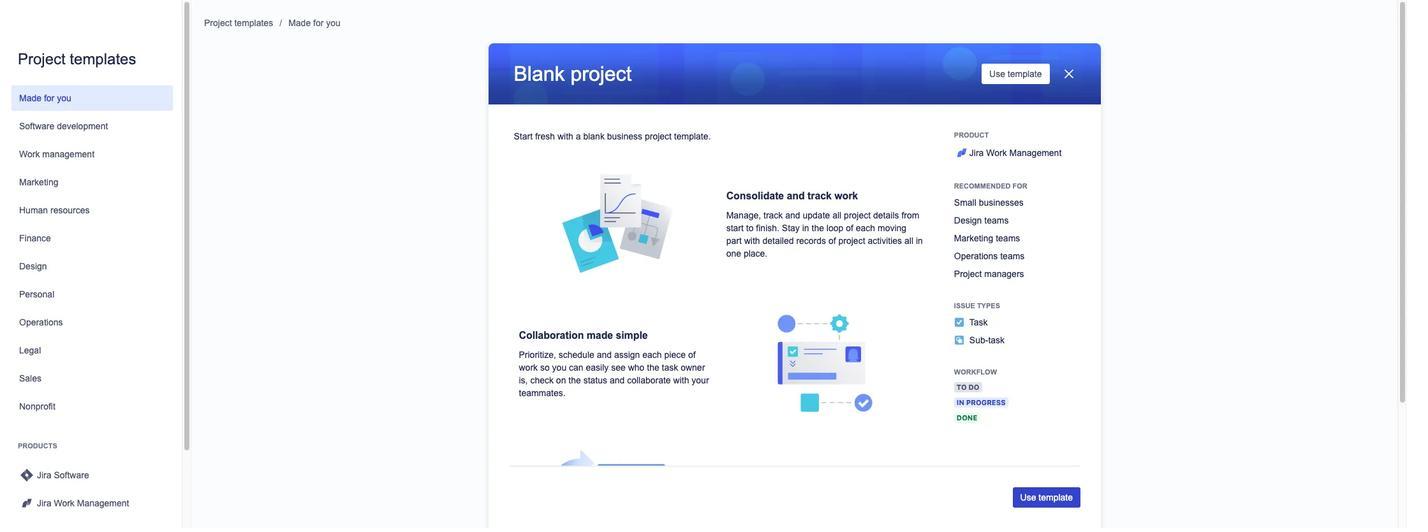 Task type: vqa. For each thing, say whether or not it's contained in the screenshot.
the Heading 3
no



Task type: describe. For each thing, give the bounding box(es) containing it.
and down see
[[610, 376, 625, 386]]

finance button
[[11, 226, 173, 251]]

made for you link
[[288, 15, 341, 31]]

made for you button
[[11, 85, 173, 111]]

template for bottom use template button
[[1038, 493, 1073, 503]]

1 vertical spatial all
[[905, 236, 914, 247]]

marketing for marketing teams
[[954, 233, 993, 244]]

finish.
[[756, 224, 780, 234]]

consolidate and track work image
[[519, 168, 716, 279]]

jira for jira work management "button"
[[37, 499, 51, 509]]

personal button
[[11, 282, 173, 307]]

0 vertical spatial track
[[808, 191, 832, 202]]

templates inside project templates link
[[234, 18, 273, 28]]

software inside software development 'button'
[[19, 121, 54, 131]]

2 horizontal spatial work
[[986, 148, 1007, 158]]

finance
[[19, 233, 51, 244]]

jira work management button
[[11, 491, 173, 517]]

records
[[796, 236, 826, 247]]

done
[[957, 414, 978, 422]]

operations teams
[[954, 251, 1025, 262]]

issue
[[954, 302, 975, 310]]

made
[[587, 331, 613, 342]]

1 vertical spatial the
[[647, 363, 659, 373]]

so
[[540, 363, 550, 373]]

jira software
[[37, 471, 89, 481]]

managers
[[985, 269, 1024, 279]]

on
[[556, 376, 566, 386]]

design button
[[11, 254, 173, 279]]

1 vertical spatial project
[[18, 50, 66, 68]]

jira for the jira software button
[[37, 471, 51, 481]]

multiple ways of visualizing work image
[[519, 448, 716, 529]]

software inside the jira software button
[[54, 471, 89, 481]]

the inside the manage, track and update all project details from start to finish. stay in the loop of each moving part with detailed records of project activities all in one place.
[[812, 224, 824, 234]]

sales
[[19, 374, 41, 384]]

1 horizontal spatial project templates
[[204, 18, 273, 28]]

legal
[[19, 346, 41, 356]]

part
[[726, 236, 742, 247]]

project left details
[[844, 211, 871, 221]]

1 horizontal spatial work
[[835, 191, 858, 202]]

for for made for you button
[[44, 93, 54, 103]]

collaboration made simple image
[[726, 308, 924, 419]]

start
[[726, 224, 744, 234]]

you for made for you link
[[326, 18, 341, 28]]

and up 'update'
[[787, 191, 805, 202]]

owner
[[681, 363, 705, 373]]

track inside the manage, track and update all project details from start to finish. stay in the loop of each moving part with detailed records of project activities all in one place.
[[764, 211, 783, 221]]

use for bottom use template button
[[1020, 493, 1036, 503]]

project managers
[[954, 269, 1024, 279]]

recommended for
[[954, 182, 1028, 190]]

a
[[576, 131, 581, 142]]

operations for operations
[[19, 318, 63, 328]]

resources
[[50, 205, 90, 216]]

jira work management image inside "button"
[[19, 496, 34, 512]]

collaboration
[[519, 331, 584, 342]]

and inside the manage, track and update all project details from start to finish. stay in the loop of each moving part with detailed records of project activities all in one place.
[[785, 211, 800, 221]]

2 horizontal spatial of
[[846, 224, 854, 234]]

1 vertical spatial of
[[829, 236, 836, 247]]

sub-task
[[970, 336, 1005, 346]]

project down loop on the top of page
[[839, 236, 865, 247]]

products
[[18, 443, 57, 450]]

0 vertical spatial jira work management image
[[954, 145, 970, 161]]

template for the top use template button
[[1008, 69, 1042, 79]]

easily
[[586, 363, 609, 373]]

marketing teams
[[954, 233, 1020, 244]]

fresh
[[535, 131, 555, 142]]

task inside prioritize, schedule and assign each piece of work so you can easily see who the task owner is, check on the status and collaborate with your teammates.
[[662, 363, 678, 373]]

operations for operations teams
[[954, 251, 998, 262]]

design for design teams
[[954, 216, 982, 226]]

each inside prioritize, schedule and assign each piece of work so you can easily see who the task owner is, check on the status and collaborate with your teammates.
[[643, 350, 662, 361]]

start
[[514, 131, 533, 142]]

do
[[969, 383, 980, 392]]

small businesses
[[954, 198, 1024, 208]]

in progress
[[957, 399, 1006, 407]]

design for design
[[19, 262, 47, 272]]

operations button
[[11, 310, 173, 336]]

teams for marketing teams
[[996, 233, 1020, 244]]

with inside prioritize, schedule and assign each piece of work so you can easily see who the task owner is, check on the status and collaborate with your teammates.
[[673, 376, 689, 386]]

jira work management inside "button"
[[37, 499, 129, 509]]

business
[[607, 131, 642, 142]]

for for made for you link
[[313, 18, 324, 28]]

made for you for made for you button
[[19, 93, 71, 103]]

blank
[[514, 63, 565, 85]]

software development button
[[11, 114, 173, 139]]

can
[[569, 363, 584, 373]]

nonprofit
[[19, 402, 55, 412]]

1 horizontal spatial jira work management
[[970, 148, 1062, 158]]

progress
[[966, 399, 1006, 407]]

and up easily
[[597, 350, 612, 361]]

schedule
[[559, 350, 594, 361]]

small
[[954, 198, 977, 208]]

product
[[954, 131, 989, 139]]

nonprofit button
[[11, 394, 173, 420]]

0 horizontal spatial all
[[833, 211, 842, 221]]

see
[[611, 363, 626, 373]]

1 horizontal spatial jira work management image
[[954, 145, 970, 161]]

activities
[[868, 236, 902, 247]]

use for the top use template button
[[989, 69, 1005, 79]]

assign
[[614, 350, 640, 361]]

collaboration made simple
[[519, 331, 648, 342]]

manage, track and update all project details from start to finish. stay in the loop of each moving part with detailed records of project activities all in one place.
[[726, 211, 923, 259]]

task
[[970, 318, 988, 328]]

piece
[[664, 350, 686, 361]]

2 vertical spatial the
[[569, 376, 581, 386]]

detailed
[[763, 236, 794, 247]]

consolidate and track work
[[726, 191, 858, 202]]

collaborate
[[627, 376, 671, 386]]

blank project
[[514, 63, 632, 85]]

work management
[[19, 149, 94, 159]]

from
[[902, 211, 920, 221]]

check
[[530, 376, 554, 386]]

businesses
[[979, 198, 1024, 208]]

software development
[[19, 121, 108, 131]]

made for you for made for you link
[[288, 18, 341, 28]]

status
[[584, 376, 607, 386]]

you for made for you button
[[57, 93, 71, 103]]

personal
[[19, 290, 54, 300]]

made for made for you link
[[288, 18, 311, 28]]



Task type: locate. For each thing, give the bounding box(es) containing it.
consolidate
[[726, 191, 784, 202]]

task down 'piece'
[[662, 363, 678, 373]]

0 horizontal spatial each
[[643, 350, 662, 361]]

operations
[[954, 251, 998, 262], [19, 318, 63, 328]]

track
[[808, 191, 832, 202], [764, 211, 783, 221]]

teams up the managers
[[1000, 251, 1025, 262]]

1 vertical spatial teams
[[996, 233, 1020, 244]]

0 vertical spatial design
[[954, 216, 982, 226]]

with down to
[[744, 236, 760, 247]]

2 horizontal spatial project
[[954, 269, 982, 279]]

0 vertical spatial jira work management image
[[954, 145, 970, 161]]

made for made for you button
[[19, 93, 41, 103]]

each inside the manage, track and update all project details from start to finish. stay in the loop of each moving part with detailed records of project activities all in one place.
[[856, 224, 875, 234]]

with left a
[[558, 131, 573, 142]]

teams for design teams
[[985, 216, 1009, 226]]

project right blank
[[571, 63, 632, 85]]

moving
[[878, 224, 907, 234]]

sub-
[[970, 336, 988, 346]]

1 horizontal spatial made for you
[[288, 18, 341, 28]]

and up stay on the top
[[785, 211, 800, 221]]

0 vertical spatial use template
[[989, 69, 1042, 79]]

with inside the manage, track and update all project details from start to finish. stay in the loop of each moving part with detailed records of project activities all in one place.
[[744, 236, 760, 247]]

in
[[957, 399, 965, 407]]

1 vertical spatial management
[[77, 499, 129, 509]]

0 vertical spatial all
[[833, 211, 842, 221]]

of inside prioritize, schedule and assign each piece of work so you can easily see who the task owner is, check on the status and collaborate with your teammates.
[[688, 350, 696, 361]]

made right project templates link
[[288, 18, 311, 28]]

use template button
[[982, 64, 1050, 84], [1012, 488, 1080, 508]]

2 horizontal spatial with
[[744, 236, 760, 247]]

0 vertical spatial management
[[1010, 148, 1062, 158]]

to do
[[957, 383, 980, 392]]

human resources button
[[11, 198, 173, 223]]

track up 'update'
[[808, 191, 832, 202]]

1 vertical spatial jira work management
[[37, 499, 129, 509]]

2 vertical spatial for
[[1013, 182, 1028, 190]]

your
[[692, 376, 709, 386]]

work left management
[[19, 149, 40, 159]]

human resources
[[19, 205, 90, 216]]

for inside button
[[44, 93, 54, 103]]

project
[[204, 18, 232, 28], [18, 50, 66, 68], [954, 269, 982, 279]]

0 vertical spatial teams
[[985, 216, 1009, 226]]

templates up made for you button
[[70, 50, 136, 68]]

teams down businesses
[[985, 216, 1009, 226]]

close image
[[1061, 66, 1077, 82]]

1 horizontal spatial marketing
[[954, 233, 993, 244]]

0 vertical spatial marketing
[[19, 177, 58, 188]]

templates
[[234, 18, 273, 28], [70, 50, 136, 68]]

0 horizontal spatial jira work management
[[37, 499, 129, 509]]

and
[[787, 191, 805, 202], [785, 211, 800, 221], [597, 350, 612, 361], [610, 376, 625, 386]]

0 vertical spatial use
[[989, 69, 1005, 79]]

0 vertical spatial the
[[812, 224, 824, 234]]

0 horizontal spatial of
[[688, 350, 696, 361]]

operations inside button
[[19, 318, 63, 328]]

project right business
[[645, 131, 672, 142]]

0 horizontal spatial management
[[77, 499, 129, 509]]

in down from
[[916, 236, 923, 247]]

sales button
[[11, 366, 173, 392]]

0 horizontal spatial in
[[802, 224, 809, 234]]

loop
[[827, 224, 844, 234]]

0 vertical spatial software
[[19, 121, 54, 131]]

of down loop on the top of page
[[829, 236, 836, 247]]

0 vertical spatial with
[[558, 131, 573, 142]]

0 horizontal spatial templates
[[70, 50, 136, 68]]

1 horizontal spatial management
[[1010, 148, 1062, 158]]

jira work management image
[[954, 145, 970, 161], [19, 496, 34, 512]]

the down "can"
[[569, 376, 581, 386]]

jira down products
[[37, 471, 51, 481]]

development
[[57, 121, 108, 131]]

0 horizontal spatial design
[[19, 262, 47, 272]]

2 horizontal spatial for
[[1013, 182, 1028, 190]]

work
[[986, 148, 1007, 158], [19, 149, 40, 159], [54, 499, 75, 509]]

1 horizontal spatial operations
[[954, 251, 998, 262]]

1 vertical spatial you
[[57, 93, 71, 103]]

track up finish.
[[764, 211, 783, 221]]

1 horizontal spatial project
[[204, 18, 232, 28]]

1 vertical spatial jira work management image
[[19, 496, 34, 512]]

for
[[313, 18, 324, 28], [44, 93, 54, 103], [1013, 182, 1028, 190]]

1 horizontal spatial of
[[829, 236, 836, 247]]

all down moving on the top of the page
[[905, 236, 914, 247]]

1 vertical spatial in
[[916, 236, 923, 247]]

work up loop on the top of page
[[835, 191, 858, 202]]

legal button
[[11, 338, 173, 364]]

teams
[[985, 216, 1009, 226], [996, 233, 1020, 244], [1000, 251, 1025, 262]]

made for you inside button
[[19, 93, 71, 103]]

0 horizontal spatial marketing
[[19, 177, 58, 188]]

1 vertical spatial use template
[[1020, 493, 1073, 503]]

1 vertical spatial design
[[19, 262, 47, 272]]

use
[[989, 69, 1005, 79], [1020, 493, 1036, 503]]

task
[[988, 336, 1005, 346], [662, 363, 678, 373]]

0 horizontal spatial operations
[[19, 318, 63, 328]]

with down owner
[[673, 376, 689, 386]]

0 horizontal spatial jira work management image
[[19, 496, 34, 512]]

each
[[856, 224, 875, 234], [643, 350, 662, 361]]

jira work management down the jira software button
[[37, 499, 129, 509]]

task down types
[[988, 336, 1005, 346]]

update
[[803, 211, 830, 221]]

0 horizontal spatial task
[[662, 363, 678, 373]]

management
[[42, 149, 94, 159]]

1 horizontal spatial you
[[326, 18, 341, 28]]

stay
[[782, 224, 800, 234]]

start fresh with a blank business project template.
[[514, 131, 711, 142]]

0 vertical spatial made
[[288, 18, 311, 28]]

all up loop on the top of page
[[833, 211, 842, 221]]

management down the jira software button
[[77, 499, 129, 509]]

who
[[628, 363, 645, 373]]

jira work management image
[[954, 145, 970, 161], [19, 496, 34, 512]]

2 vertical spatial teams
[[1000, 251, 1025, 262]]

use template for bottom use template button
[[1020, 493, 1073, 503]]

prioritize, schedule and assign each piece of work so you can easily see who the task owner is, check on the status and collaborate with your teammates.
[[519, 350, 709, 399]]

you
[[326, 18, 341, 28], [57, 93, 71, 103], [552, 363, 567, 373]]

jira work management image down products
[[19, 496, 34, 512]]

design down 'small'
[[954, 216, 982, 226]]

in up records
[[802, 224, 809, 234]]

2 horizontal spatial you
[[552, 363, 567, 373]]

1 horizontal spatial task
[[988, 336, 1005, 346]]

1 horizontal spatial with
[[673, 376, 689, 386]]

marketing down design teams
[[954, 233, 993, 244]]

0 horizontal spatial project templates
[[18, 50, 136, 68]]

marketing button
[[11, 170, 173, 195]]

software up work management
[[19, 121, 54, 131]]

operations down marketing teams on the top of page
[[954, 251, 998, 262]]

0 vertical spatial task
[[988, 336, 1005, 346]]

the down 'update'
[[812, 224, 824, 234]]

with
[[558, 131, 573, 142], [744, 236, 760, 247], [673, 376, 689, 386]]

jira work management image down product
[[954, 145, 970, 161]]

1 vertical spatial with
[[744, 236, 760, 247]]

0 vertical spatial in
[[802, 224, 809, 234]]

work inside button
[[19, 149, 40, 159]]

1 vertical spatial jira work management image
[[19, 496, 34, 512]]

0 horizontal spatial you
[[57, 93, 71, 103]]

made
[[288, 18, 311, 28], [19, 93, 41, 103]]

work down jira software
[[54, 499, 75, 509]]

1 vertical spatial use template button
[[1012, 488, 1080, 508]]

jira down jira software
[[37, 499, 51, 509]]

templates left made for you link
[[234, 18, 273, 28]]

management inside "button"
[[77, 499, 129, 509]]

2 vertical spatial project
[[954, 269, 982, 279]]

1 vertical spatial marketing
[[954, 233, 993, 244]]

jira inside button
[[37, 471, 51, 481]]

0 vertical spatial use template button
[[982, 64, 1050, 84]]

jira software button
[[11, 463, 173, 489]]

1 horizontal spatial jira work management image
[[954, 145, 970, 161]]

1 vertical spatial task
[[662, 363, 678, 373]]

project templates
[[204, 18, 273, 28], [18, 50, 136, 68]]

0 horizontal spatial for
[[44, 93, 54, 103]]

recommended
[[954, 182, 1011, 190]]

of up owner
[[688, 350, 696, 361]]

teams for operations teams
[[1000, 251, 1025, 262]]

1 horizontal spatial templates
[[234, 18, 273, 28]]

project inside project templates link
[[204, 18, 232, 28]]

marketing inside button
[[19, 177, 58, 188]]

jira inside "button"
[[37, 499, 51, 509]]

is,
[[519, 376, 528, 386]]

work inside "button"
[[54, 499, 75, 509]]

0 vertical spatial template
[[1008, 69, 1042, 79]]

0 horizontal spatial work
[[19, 149, 40, 159]]

1 horizontal spatial for
[[313, 18, 324, 28]]

jira down product
[[970, 148, 984, 158]]

design teams
[[954, 216, 1009, 226]]

2 vertical spatial jira
[[37, 499, 51, 509]]

each up 'who'
[[643, 350, 662, 361]]

0 vertical spatial jira
[[970, 148, 984, 158]]

0 horizontal spatial jira work management image
[[19, 496, 34, 512]]

blank
[[583, 131, 605, 142]]

work management button
[[11, 142, 173, 167]]

1 horizontal spatial all
[[905, 236, 914, 247]]

marketing for marketing
[[19, 177, 58, 188]]

jira work management
[[970, 148, 1062, 158], [37, 499, 129, 509]]

marketing up human on the top left of the page
[[19, 177, 58, 188]]

2 vertical spatial with
[[673, 376, 689, 386]]

2 vertical spatial you
[[552, 363, 567, 373]]

made inside button
[[19, 93, 41, 103]]

1 vertical spatial project templates
[[18, 50, 136, 68]]

you inside button
[[57, 93, 71, 103]]

design inside button
[[19, 262, 47, 272]]

prioritize,
[[519, 350, 556, 361]]

teams up operations teams
[[996, 233, 1020, 244]]

jira work management image down products
[[19, 496, 34, 512]]

0 vertical spatial for
[[313, 18, 324, 28]]

1 horizontal spatial design
[[954, 216, 982, 226]]

jira work management image inside "button"
[[19, 496, 34, 512]]

work up is,
[[519, 363, 538, 373]]

management up recommended for at right top
[[1010, 148, 1062, 158]]

jira
[[970, 148, 984, 158], [37, 471, 51, 481], [37, 499, 51, 509]]

1 vertical spatial for
[[44, 93, 54, 103]]

design down finance
[[19, 262, 47, 272]]

to
[[957, 383, 967, 392]]

jira software image
[[19, 468, 34, 484], [19, 468, 34, 484]]

issue types
[[954, 302, 1000, 310]]

in
[[802, 224, 809, 234], [916, 236, 923, 247]]

2 vertical spatial of
[[688, 350, 696, 361]]

you inside prioritize, schedule and assign each piece of work so you can easily see who the task owner is, check on the status and collaborate with your teammates.
[[552, 363, 567, 373]]

0 horizontal spatial use
[[989, 69, 1005, 79]]

place.
[[744, 249, 768, 259]]

jira work management image down product
[[954, 145, 970, 161]]

1 horizontal spatial the
[[647, 363, 659, 373]]

template.
[[674, 131, 711, 142]]

use template
[[989, 69, 1042, 79], [1020, 493, 1073, 503]]

work down product
[[986, 148, 1007, 158]]

of right loop on the top of page
[[846, 224, 854, 234]]

0 vertical spatial each
[[856, 224, 875, 234]]

0 horizontal spatial made for you
[[19, 93, 71, 103]]

simple
[[616, 331, 648, 342]]

0 horizontal spatial project
[[18, 50, 66, 68]]

to
[[746, 224, 754, 234]]

workflow
[[954, 369, 997, 376]]

one
[[726, 249, 741, 259]]

0 vertical spatial of
[[846, 224, 854, 234]]

1 vertical spatial work
[[519, 363, 538, 373]]

0 vertical spatial operations
[[954, 251, 998, 262]]

1 vertical spatial templates
[[70, 50, 136, 68]]

0 horizontal spatial with
[[558, 131, 573, 142]]

0 vertical spatial you
[[326, 18, 341, 28]]

operations down the personal
[[19, 318, 63, 328]]

manage,
[[726, 211, 761, 221]]

of
[[846, 224, 854, 234], [829, 236, 836, 247], [688, 350, 696, 361]]

0 vertical spatial jira work management
[[970, 148, 1062, 158]]

1 vertical spatial made for you
[[19, 93, 71, 103]]

made up software development
[[19, 93, 41, 103]]

software
[[19, 121, 54, 131], [54, 471, 89, 481]]

teammates.
[[519, 389, 566, 399]]

details
[[873, 211, 899, 221]]

1 vertical spatial each
[[643, 350, 662, 361]]

0 horizontal spatial work
[[519, 363, 538, 373]]

each up activities
[[856, 224, 875, 234]]

1 vertical spatial made
[[19, 93, 41, 103]]

use template for the top use template button
[[989, 69, 1042, 79]]

work inside prioritize, schedule and assign each piece of work so you can easily see who the task owner is, check on the status and collaborate with your teammates.
[[519, 363, 538, 373]]

0 vertical spatial work
[[835, 191, 858, 202]]

management
[[1010, 148, 1062, 158], [77, 499, 129, 509]]

jira work management up recommended for at right top
[[970, 148, 1062, 158]]

the up 'collaborate'
[[647, 363, 659, 373]]

software up jira work management "button"
[[54, 471, 89, 481]]

human
[[19, 205, 48, 216]]

work
[[835, 191, 858, 202], [519, 363, 538, 373]]



